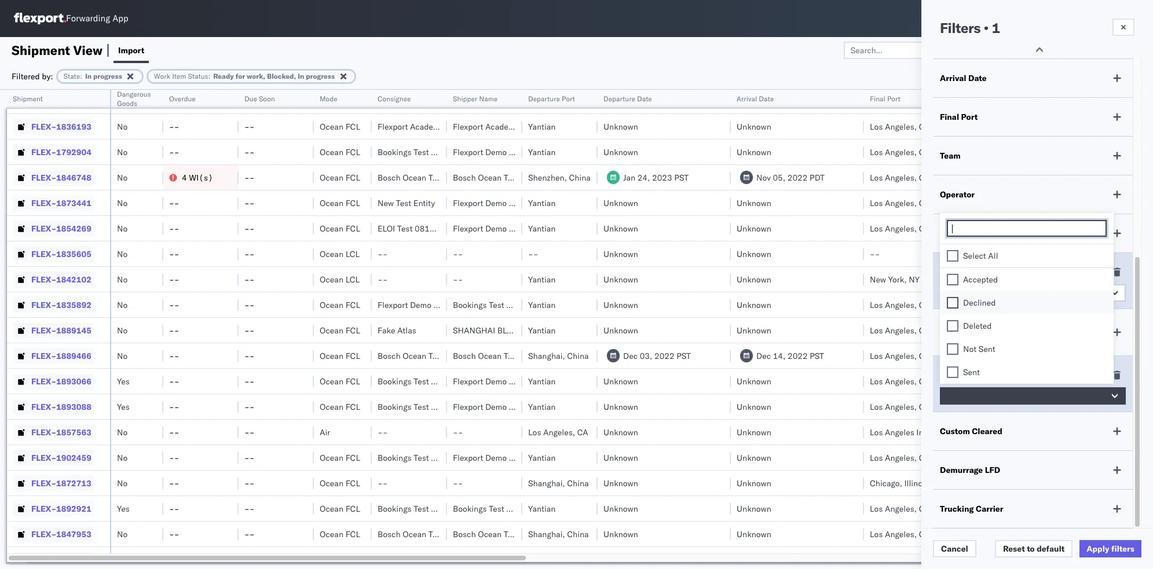 Task type: describe. For each thing, give the bounding box(es) containing it.
ocean fcl for flex-1893066
[[320, 376, 360, 387]]

flexport demo shipper co. for 1854269
[[453, 223, 551, 234]]

academy for (sz)
[[485, 121, 519, 132]]

yantian for flex-1892921
[[528, 504, 556, 514]]

lhuu7894563,
[[1038, 350, 1098, 361]]

ocean fcl for flex-1873441
[[320, 198, 360, 208]]

dec 03, 2022 pst
[[623, 351, 691, 361]]

fcl for flex-1854269
[[346, 223, 360, 234]]

flexport for 1792904
[[453, 147, 483, 157]]

arrival inside button
[[737, 94, 757, 103]]

angeles, for flex-1893088
[[885, 402, 917, 412]]

final port button
[[864, 92, 928, 104]]

flex- for 1792904
[[31, 147, 56, 157]]

fcl for flex-1902459
[[346, 453, 360, 463]]

flex-1872713
[[31, 478, 91, 489]]

import button
[[114, 37, 149, 63]]

2 : from the left
[[208, 72, 210, 80]]

container
[[1038, 90, 1069, 98]]

2 in from the left
[[298, 72, 304, 80]]

date inside button
[[637, 94, 652, 103]]

ocean fcl for flex-1889466
[[320, 351, 360, 361]]

resize handle column header for departure date
[[717, 90, 731, 569]]

consignee for flex-1902459
[[431, 453, 470, 463]]

0 vertical spatial arrival
[[940, 73, 966, 83]]

ocean for 1889145
[[320, 325, 343, 336]]

not sent
[[963, 344, 996, 354]]

(us)
[[446, 121, 467, 132]]

trucking carrier
[[940, 504, 1003, 514]]

final port inside button
[[870, 94, 900, 103]]

new for new test entity
[[378, 198, 394, 208]]

angeles, for flex-1854269
[[885, 223, 917, 234]]

name
[[479, 94, 498, 103]]

bookings for flex-1792904
[[378, 147, 412, 157]]

ceau7522281, hlxu6269489
[[1038, 172, 1153, 182]]

los angeles, ca for 1846748
[[870, 172, 930, 183]]

no for flex-1872713
[[117, 478, 128, 489]]

flex- for 1835892
[[31, 300, 56, 310]]

flex-1902459
[[31, 453, 91, 463]]

china for flex-1872713
[[567, 478, 589, 489]]

overdue
[[169, 94, 196, 103]]

container numbers
[[1038, 90, 1069, 108]]

angeles
[[885, 427, 914, 438]]

servi
[[1138, 94, 1153, 103]]

flex-1857563 button
[[13, 424, 94, 440]]

newark,
[[929, 274, 959, 285]]

flex-1889466
[[31, 351, 91, 361]]

demo for 1902459
[[485, 453, 507, 463]]

ocean for 1893066
[[320, 376, 343, 387]]

delivery
[[970, 90, 996, 98]]

shanghai, for oct
[[528, 96, 565, 106]]

shipper inside button
[[453, 94, 477, 103]]

yantian for flex-1792904
[[528, 147, 556, 157]]

departure for departure date
[[604, 94, 635, 103]]

cleared
[[972, 426, 1002, 437]]

shipment for shipment
[[13, 94, 43, 103]]

quoted
[[945, 90, 968, 98]]

yantian for flex-1893088
[[528, 402, 556, 412]]

co. for 1893088
[[540, 402, 551, 412]]

behind
[[979, 323, 1007, 334]]

os
[[1120, 14, 1132, 23]]

mode
[[320, 94, 338, 103]]

4 shanghai, from the top
[[528, 529, 565, 540]]

ltd.
[[543, 121, 557, 132]]

oct
[[945, 96, 958, 106]]

angeles, for flex-1889145
[[885, 325, 917, 336]]

angeles, for flex-1792904
[[885, 147, 917, 157]]

los for flex-1889466
[[870, 351, 883, 361]]

angeles, for flex-1892921
[[885, 504, 917, 514]]

nj
[[961, 274, 971, 285]]

none checkbox inside list box
[[947, 274, 959, 286]]

3 resize handle column header from the left
[[225, 90, 239, 569]]

los for flex-1836193
[[870, 121, 883, 132]]

0 vertical spatial sent
[[979, 344, 996, 354]]

ocean for 1889466
[[320, 351, 343, 361]]

jan for flex-1893088
[[945, 402, 957, 412]]

work,
[[247, 72, 265, 80]]

hlxu6269489
[[1100, 172, 1153, 182]]

ocean for 1873441
[[320, 198, 343, 208]]

3 button
[[940, 284, 1126, 302]]

yantian for flex-1835892
[[528, 300, 556, 310]]

fcl for flex-1893088
[[346, 402, 360, 412]]

nov for nov 16, 2022 pst
[[945, 427, 960, 438]]

dec 09, 2022 pst
[[945, 351, 1013, 361]]

no for flex-1846748
[[117, 172, 128, 183]]

dec 14, 2022 pst
[[756, 351, 824, 361]]

2023 for flex-1893088
[[974, 402, 994, 412]]

dec for dec 03, 2022 pst
[[623, 351, 638, 361]]

Search... text field
[[844, 41, 970, 59]]

file exception
[[1035, 45, 1089, 55]]

05,
[[773, 172, 785, 183]]

flex-1889466 button
[[13, 348, 94, 364]]

ocean lcl for --
[[320, 249, 360, 259]]

flex-1854269 button
[[13, 220, 94, 237]]

pst right 24,
[[674, 172, 689, 183]]

los for flex-1893066
[[870, 376, 883, 387]]

ca for flex-1854269
[[919, 223, 930, 234]]

china for flex-1847953
[[567, 529, 589, 540]]

flex-1847953 button
[[13, 526, 94, 542]]

bookings for flex-1902459
[[378, 453, 412, 463]]

pst right the 14,
[[810, 351, 824, 361]]

angeles, for flex-1893066
[[885, 376, 917, 387]]

03,
[[640, 351, 652, 361]]

work item type
[[940, 228, 1000, 239]]

flex-1857563
[[31, 427, 91, 438]]

1835605
[[56, 249, 91, 259]]

arrival date button
[[731, 92, 853, 104]]

nov 05, 2022 pdt
[[756, 172, 825, 183]]

flexport for 1893066
[[453, 376, 483, 387]]

ocean fcl for flex-1872713
[[320, 478, 360, 489]]

pst for flex-1872713
[[996, 478, 1011, 489]]

destination for 1854269
[[1113, 223, 1153, 234]]

1 vertical spatial sent
[[963, 367, 980, 378]]

bookings test shipper china
[[453, 504, 559, 514]]

2 vertical spatial status
[[954, 370, 979, 381]]

wi(s)
[[189, 172, 213, 183]]

flexport academy (us) inc.
[[378, 121, 483, 132]]

27,
[[961, 198, 974, 208]]

1 horizontal spatial final port
[[940, 112, 978, 122]]

filters • 1
[[940, 19, 1000, 36]]

due
[[244, 94, 257, 103]]

carrier
[[976, 504, 1003, 514]]

•
[[984, 19, 989, 36]]

flex-1872713 button
[[13, 475, 94, 491]]

1854269
[[56, 223, 91, 234]]

09,
[[962, 351, 974, 361]]

pst for flex-1857563
[[999, 427, 1013, 438]]

destination for 1835892
[[1113, 300, 1153, 310]]

yantian for flex-1873441
[[528, 198, 556, 208]]

bookings test consignee for flex-1792904
[[378, 147, 470, 157]]

deleted
[[963, 321, 992, 331]]

los angeles, ca for 1792904
[[870, 147, 930, 157]]

pst for flex-1842102
[[996, 274, 1011, 285]]

no for flex-1835892
[[117, 300, 128, 310]]

los angeles, ca for 1847953
[[870, 529, 930, 540]]

30,
[[960, 504, 972, 514]]

exception
[[1052, 45, 1089, 55]]

ocean lcl for yantian
[[320, 274, 360, 285]]

flex- for 1893088
[[31, 402, 56, 412]]

item for work item type
[[962, 228, 980, 239]]

4 shanghai, china from the top
[[528, 529, 589, 540]]

new test entity
[[378, 198, 435, 208]]

nov 16, 2022 pst
[[945, 427, 1013, 438]]

flex-1902459 button
[[13, 450, 94, 466]]

demo for 1854269
[[485, 223, 507, 234]]

2 progress from the left
[[306, 72, 335, 80]]

uetu5238478
[[1100, 350, 1153, 361]]

shanghai, china for oct
[[528, 96, 589, 106]]

flex-1795440 button
[[13, 93, 94, 109]]

eloi test 081801
[[378, 223, 445, 234]]

shenzhen,
[[528, 172, 567, 183]]

ocean for 1792904
[[320, 147, 343, 157]]

ocean fcl for flex-1792904
[[320, 147, 360, 157]]

fcl for flex-1846748
[[346, 172, 360, 183]]

oct 21, 2022 pdt
[[945, 96, 1012, 106]]

final inside button
[[870, 94, 886, 103]]

state : in progress
[[63, 72, 122, 80]]

flexport demo shipper co. for 1792904
[[453, 147, 551, 157]]

no for flex-1836193
[[117, 121, 128, 132]]

destination for 1893088
[[1113, 402, 1153, 412]]

4
[[182, 172, 187, 183]]

jan left 24,
[[623, 172, 635, 183]]

dec for dec 19, 2022 pst
[[945, 121, 960, 132]]

07,
[[962, 300, 974, 310]]

pst for flex-1835892
[[999, 300, 1013, 310]]

ocean for 1842102
[[320, 274, 343, 285]]

shipment button
[[7, 92, 98, 104]]

los angeles, ca for 1893066
[[870, 376, 930, 387]]

nov for nov 28, 2022 pst
[[945, 223, 960, 234]]

flex-1889145 button
[[13, 322, 94, 339]]

pst for flex-1893088
[[996, 402, 1011, 412]]

jan 30, 2023 pst
[[945, 504, 1011, 514]]

ca for flex-1889466
[[919, 351, 930, 361]]

abcu1234560
[[1038, 248, 1095, 259]]

eloi
[[378, 223, 395, 234]]

1 vertical spatial final
[[940, 112, 959, 122]]

goods
[[117, 99, 137, 108]]

4 resize handle column header from the left
[[300, 90, 314, 569]]

flex- for 1835605
[[31, 249, 56, 259]]

2023 for flex-1889145
[[974, 325, 994, 336]]

consignee for flex-1893066
[[431, 376, 470, 387]]

pst for flex-1889145
[[996, 325, 1011, 336]]

pst right the 03,
[[677, 351, 691, 361]]

flex- for 1892921
[[31, 504, 56, 514]]

flex-1892921 button
[[13, 501, 94, 517]]

1889145
[[56, 325, 91, 336]]



Task type: vqa. For each thing, say whether or not it's contained in the screenshot.
arrival in button
yes



Task type: locate. For each thing, give the bounding box(es) containing it.
2022 for 07,
[[976, 300, 996, 310]]

2022 right the 21, in the top right of the page
[[975, 96, 995, 106]]

2 academy from the left
[[485, 121, 519, 132]]

1 horizontal spatial progress
[[306, 72, 335, 80]]

pst down all
[[996, 274, 1011, 285]]

demurrage lfd
[[940, 465, 1000, 476]]

2023 down lfd
[[974, 478, 994, 489]]

8 ocean fcl from the top
[[320, 325, 360, 336]]

1 horizontal spatial status
[[954, 370, 979, 381]]

consignee inside button
[[378, 94, 411, 103]]

nov left airport
[[945, 427, 960, 438]]

0 horizontal spatial :
[[80, 72, 82, 80]]

9 fcl from the top
[[346, 351, 360, 361]]

1 horizontal spatial final
[[940, 112, 959, 122]]

flex-1842102
[[31, 274, 91, 285]]

1 vertical spatial work
[[940, 228, 960, 239]]

10 yantian from the top
[[528, 453, 556, 463]]

: up 1795440
[[80, 72, 82, 80]]

2 jan 16, 2023 pst from the top
[[945, 402, 1011, 412]]

pst for flex-1889466
[[999, 351, 1013, 361]]

angeles, for flex-1836193
[[885, 121, 917, 132]]

academy right inc.
[[485, 121, 519, 132]]

date inside quoted delivery date
[[945, 99, 960, 108]]

flex- down flex-1835605 button
[[31, 274, 56, 285]]

bookings for flex-1893088
[[378, 402, 412, 412]]

resize handle column header for consignee
[[433, 90, 447, 569]]

shanghai, down bookings test shipper china
[[528, 529, 565, 540]]

1 fcl from the top
[[346, 96, 360, 106]]

1836193
[[56, 121, 91, 132]]

yes for flex-1893066
[[117, 376, 130, 387]]

1892921
[[56, 504, 91, 514]]

1 horizontal spatial :
[[208, 72, 210, 80]]

flex-1854269
[[31, 223, 91, 234]]

pst right declined at the right
[[999, 300, 1013, 310]]

final port down search... text field
[[870, 94, 900, 103]]

pst right 30,
[[996, 504, 1011, 514]]

8 yantian from the top
[[528, 376, 556, 387]]

yes right 1893088
[[117, 402, 130, 412]]

departure port button
[[522, 92, 586, 104]]

1 vertical spatial item
[[962, 228, 980, 239]]

ca for flex-1792904
[[919, 147, 930, 157]]

work left nj
[[940, 267, 960, 277]]

consignee for flex-1892921
[[431, 504, 470, 514]]

in right state
[[85, 72, 92, 80]]

6 destination from the top
[[1113, 351, 1153, 361]]

1 horizontal spatial port
[[887, 94, 900, 103]]

work up overdue
[[154, 72, 170, 80]]

12 no from the top
[[117, 427, 128, 438]]

6 resize handle column header from the left
[[433, 90, 447, 569]]

pst up lfd
[[998, 453, 1012, 463]]

flex- for 1854269
[[31, 223, 56, 234]]

to
[[1027, 544, 1035, 554]]

shipment view
[[12, 42, 103, 58]]

2022 down oct 21, 2022 pdt
[[977, 121, 997, 132]]

7 no from the top
[[117, 249, 128, 259]]

2023 for flex-1842102
[[974, 274, 994, 285]]

no right 1842102
[[117, 274, 128, 285]]

in right blocked,
[[298, 72, 304, 80]]

flex-1892921
[[31, 504, 91, 514]]

6 ocean fcl from the top
[[320, 223, 360, 234]]

container numbers button
[[1032, 87, 1096, 108]]

demo
[[485, 147, 507, 157], [485, 198, 507, 208], [485, 223, 507, 234], [410, 300, 432, 310], [485, 376, 507, 387], [485, 402, 507, 412], [485, 453, 507, 463]]

0 horizontal spatial academy
[[410, 121, 444, 132]]

shanghai, china
[[528, 96, 589, 106], [528, 351, 589, 361], [528, 478, 589, 489], [528, 529, 589, 540]]

china for flex-1846748
[[569, 172, 591, 183]]

dec down oct
[[945, 121, 960, 132]]

jan left 13,
[[945, 325, 957, 336]]

None checkbox
[[947, 274, 959, 286]]

1 ocean fcl from the top
[[320, 96, 360, 106]]

13 no from the top
[[117, 453, 128, 463]]

entity
[[413, 198, 435, 208]]

angeles, for flex-1835892
[[885, 300, 917, 310]]

2023 right 30,
[[974, 504, 994, 514]]

10 fcl from the top
[[346, 376, 360, 387]]

shanghai, down co.,
[[528, 351, 565, 361]]

work for work item status : ready for work, blocked, in progress
[[154, 72, 170, 80]]

lhuu7894563, uetu5238478
[[1038, 350, 1153, 361]]

bluetech
[[497, 325, 539, 336]]

1 vertical spatial new
[[870, 274, 886, 285]]

chicago,
[[870, 478, 902, 489]]

4 no from the top
[[117, 172, 128, 183]]

2023 up lfd
[[976, 453, 996, 463]]

no right 1857563
[[117, 427, 128, 438]]

2 no from the top
[[117, 121, 128, 132]]

no right the 1872713 at the bottom left of page
[[117, 478, 128, 489]]

1889466
[[56, 351, 91, 361]]

international
[[916, 427, 963, 438]]

flex-1835605
[[31, 249, 91, 259]]

15 fcl from the top
[[346, 529, 360, 540]]

dec
[[945, 121, 960, 132], [623, 351, 638, 361], [756, 351, 771, 361], [945, 351, 960, 361]]

yantian for flex-1836193
[[528, 121, 556, 132]]

14 no from the top
[[117, 478, 128, 489]]

fcl for flex-1836193
[[346, 121, 360, 132]]

4 flex- from the top
[[31, 172, 56, 183]]

19, for 2022
[[962, 121, 974, 132]]

2 feb from the top
[[945, 453, 959, 463]]

flex- inside button
[[31, 402, 56, 412]]

jan 16, 2023 pst for flex-1893066
[[945, 376, 1011, 387]]

3 destination from the top
[[1113, 198, 1153, 208]]

fcl for flex-1893066
[[346, 376, 360, 387]]

8 destination from the top
[[1113, 402, 1153, 412]]

angeles, for flex-1902459
[[885, 453, 917, 463]]

shanghai
[[453, 325, 495, 336]]

status down "09,"
[[954, 370, 979, 381]]

1 in from the left
[[85, 72, 92, 80]]

1872713
[[56, 478, 91, 489]]

5 flex- from the top
[[31, 198, 56, 208]]

16, for flex-1857563
[[962, 427, 974, 438]]

6 flex- from the top
[[31, 223, 56, 234]]

0 horizontal spatial arrival
[[737, 94, 757, 103]]

co. for 1902459
[[540, 453, 551, 463]]

in
[[85, 72, 92, 80], [298, 72, 304, 80]]

0 horizontal spatial final port
[[870, 94, 900, 103]]

0 horizontal spatial departure
[[528, 94, 560, 103]]

ocean fcl for flex-1835892
[[320, 300, 360, 310]]

feb left 27,
[[945, 198, 959, 208]]

dec left "09,"
[[945, 351, 960, 361]]

dec 19, 2022 pst
[[945, 121, 1013, 132]]

flex- down by:
[[31, 96, 56, 106]]

9 resize handle column header from the left
[[717, 90, 731, 569]]

1 horizontal spatial new
[[870, 274, 886, 285]]

3 yes from the top
[[117, 504, 130, 514]]

14 fcl from the top
[[346, 504, 360, 514]]

pst for flex-1892921
[[996, 504, 1011, 514]]

15 no from the top
[[117, 529, 128, 540]]

ca for flex-1846748
[[919, 172, 930, 183]]

ca for flex-1902459
[[919, 453, 930, 463]]

9 flex- from the top
[[31, 300, 56, 310]]

1 jan 16, 2023 pst from the top
[[945, 376, 1011, 387]]

1 lcl from the top
[[346, 249, 360, 259]]

destination
[[1113, 96, 1153, 106], [1113, 172, 1153, 183], [1113, 198, 1153, 208], [1113, 223, 1153, 234], [1113, 300, 1153, 310], [1113, 351, 1153, 361], [1113, 376, 1153, 387], [1113, 402, 1153, 412], [1113, 504, 1153, 514]]

shanghai,
[[528, 96, 565, 106], [528, 351, 565, 361], [528, 478, 565, 489], [528, 529, 565, 540]]

1 vertical spatial status
[[982, 267, 1007, 277]]

0 vertical spatial arrival date
[[940, 73, 987, 83]]

jan 16, 2023 pst for flex-1872713
[[945, 478, 1011, 489]]

6 yantian from the top
[[528, 300, 556, 310]]

consignee button
[[372, 92, 436, 104]]

flex-1835892
[[31, 300, 91, 310]]

flexport demo shipper co. for 1893088
[[453, 402, 551, 412]]

1792904
[[56, 147, 91, 157]]

type
[[982, 228, 1000, 239]]

flex- for 1857563
[[31, 427, 56, 438]]

1 horizontal spatial arrival
[[940, 73, 966, 83]]

angeles, for flex-1889466
[[885, 351, 917, 361]]

0 horizontal spatial port
[[562, 94, 575, 103]]

filtered by:
[[12, 71, 53, 81]]

bookings test consignee for flex-1893088
[[378, 402, 470, 412]]

dangerous goods button
[[111, 87, 159, 108]]

shanghai, for jan
[[528, 478, 565, 489]]

10 flex- from the top
[[31, 325, 56, 336]]

dec for dec 14, 2022 pst
[[756, 351, 771, 361]]

shipment for shipment view
[[12, 42, 70, 58]]

no down the goods
[[117, 121, 128, 132]]

bookings test consignee
[[378, 147, 470, 157], [453, 300, 545, 310], [378, 376, 470, 387], [378, 402, 470, 412], [378, 453, 470, 463], [378, 504, 470, 514]]

port for departure port button
[[562, 94, 575, 103]]

shipment for shipment behind schedule
[[940, 323, 977, 334]]

jan down 'demurrage'
[[945, 478, 957, 489]]

item down select
[[962, 267, 980, 277]]

2022 right the 28, at the top of page
[[976, 223, 996, 234]]

shipper for flex-1902459
[[509, 453, 537, 463]]

flex- down flex-1902459 button
[[31, 478, 56, 489]]

partner
[[1113, 94, 1136, 103]]

progress up mode
[[306, 72, 335, 80]]

7 destination from the top
[[1113, 376, 1153, 387]]

resize handle column header
[[96, 90, 110, 569], [149, 90, 163, 569], [225, 90, 239, 569], [300, 90, 314, 569], [358, 90, 372, 569], [433, 90, 447, 569], [509, 90, 522, 569], [584, 90, 598, 569], [717, 90, 731, 569], [850, 90, 864, 569], [926, 90, 939, 569], [1018, 90, 1032, 569], [1094, 90, 1107, 569]]

flex-1835892 button
[[13, 297, 94, 313]]

flexport demo shipper co.
[[453, 147, 551, 157], [453, 198, 551, 208], [453, 223, 551, 234], [378, 300, 476, 310], [453, 376, 551, 387], [453, 402, 551, 412], [453, 453, 551, 463]]

4 destination from the top
[[1113, 223, 1153, 234]]

no right "1902459"
[[117, 453, 128, 463]]

2023 down dec 09, 2022 pst
[[974, 376, 994, 387]]

2 vertical spatial work
[[940, 267, 960, 277]]

pst right not sent
[[999, 351, 1013, 361]]

1 no from the top
[[117, 96, 128, 106]]

10 no from the top
[[117, 325, 128, 336]]

2 horizontal spatial port
[[961, 112, 978, 122]]

flex-1792904 button
[[13, 144, 94, 160]]

shanghai, china for jan
[[528, 478, 589, 489]]

flex- for 1889466
[[31, 351, 56, 361]]

2 lcl from the top
[[346, 274, 360, 285]]

1 vertical spatial final port
[[940, 112, 978, 122]]

12 resize handle column header from the left
[[1018, 90, 1032, 569]]

flexport academy (sz) ltd.
[[453, 121, 557, 132]]

los angeles, ca for 1854269
[[870, 223, 930, 234]]

final down oct
[[940, 112, 959, 122]]

06,
[[961, 453, 974, 463]]

shipper for flex-1792904
[[509, 147, 537, 157]]

16, for flex-1893088
[[960, 402, 972, 412]]

feb for feb 27, 2023 pst
[[945, 198, 959, 208]]

pst right airport
[[999, 427, 1013, 438]]

0 vertical spatial status
[[188, 72, 208, 80]]

7 yantian from the top
[[528, 325, 556, 336]]

shanghai bluetech co., ltd
[[453, 325, 574, 336]]

11 resize handle column header from the left
[[926, 90, 939, 569]]

flex-1873441 button
[[13, 195, 94, 211]]

fcl for flex-1847953
[[346, 529, 360, 540]]

demo for 1873441
[[485, 198, 507, 208]]

flex- up flex-1873441 button
[[31, 172, 56, 183]]

2023 right 27,
[[976, 198, 996, 208]]

work left the 28, at the top of page
[[940, 228, 960, 239]]

no for flex-1795440
[[117, 96, 128, 106]]

0 vertical spatial final port
[[870, 94, 900, 103]]

final port down oct
[[940, 112, 978, 122]]

nov left the 28, at the top of page
[[945, 223, 960, 234]]

pst up cleared
[[996, 402, 1011, 412]]

0 horizontal spatial pdt
[[810, 172, 825, 183]]

sent down "09,"
[[963, 367, 980, 378]]

2022 up 'feb 06, 2023 pst'
[[976, 427, 996, 438]]

2023 right 13,
[[974, 325, 994, 336]]

1873441
[[56, 198, 91, 208]]

1 shanghai, china from the top
[[528, 96, 589, 106]]

13 flex- from the top
[[31, 402, 56, 412]]

shipper name button
[[447, 92, 511, 104]]

13 resize handle column header from the left
[[1094, 90, 1107, 569]]

fcl for flex-1889466
[[346, 351, 360, 361]]

8 flex- from the top
[[31, 274, 56, 285]]

0 vertical spatial final
[[870, 94, 886, 103]]

11 ocean fcl from the top
[[320, 402, 360, 412]]

jan down dec 09, 2022 pst
[[945, 376, 957, 387]]

no right 1889145
[[117, 325, 128, 336]]

flex- for 1872713
[[31, 478, 56, 489]]

13 ocean fcl from the top
[[320, 478, 360, 489]]

resize handle column header for shipment
[[96, 90, 110, 569]]

3 ocean fcl from the top
[[320, 147, 360, 157]]

2022 right 05, in the right top of the page
[[788, 172, 808, 183]]

2022 for 09,
[[977, 351, 997, 361]]

1 horizontal spatial in
[[298, 72, 304, 80]]

no right 1835892
[[117, 300, 128, 310]]

0 horizontal spatial arrival date
[[737, 94, 774, 103]]

no right 1792904
[[117, 147, 128, 157]]

1 vertical spatial ocean lcl
[[320, 274, 360, 285]]

2022 right 07,
[[976, 300, 996, 310]]

1 : from the left
[[80, 72, 82, 80]]

no right 1889466
[[117, 351, 128, 361]]

departure inside button
[[528, 94, 560, 103]]

7 ocean fcl from the top
[[320, 300, 360, 310]]

demo for 1893066
[[485, 376, 507, 387]]

do status
[[940, 370, 979, 381]]

12 ocean fcl from the top
[[320, 453, 360, 463]]

2023 right 24,
[[652, 172, 672, 183]]

5 fcl from the top
[[346, 198, 360, 208]]

jan 16, 2023 pst down demurrage lfd
[[945, 478, 1011, 489]]

1 yantian from the top
[[528, 121, 556, 132]]

flex- up flex-1854269 button
[[31, 198, 56, 208]]

custom
[[940, 426, 970, 437]]

los for flex-1889145
[[870, 325, 883, 336]]

ca for flex-1795440
[[919, 96, 930, 106]]

3
[[953, 288, 958, 298]]

12 fcl from the top
[[346, 453, 360, 463]]

flex-1847953
[[31, 529, 91, 540]]

pdt right 'delivery'
[[997, 96, 1012, 106]]

15 flex- from the top
[[31, 453, 56, 463]]

pst up type
[[998, 198, 1012, 208]]

2 horizontal spatial status
[[982, 267, 1007, 277]]

new up eloi
[[378, 198, 394, 208]]

flex- down flex-1854269 button
[[31, 249, 56, 259]]

1795440
[[56, 96, 91, 106]]

8 no from the top
[[117, 274, 128, 285]]

flexport demo shipper co. for 1873441
[[453, 198, 551, 208]]

2 destination from the top
[[1113, 172, 1153, 183]]

flex- down flex-1889466 button
[[31, 376, 56, 387]]

dangerous goods
[[117, 90, 151, 108]]

status down all
[[982, 267, 1007, 277]]

shipment inside shipment button
[[13, 94, 43, 103]]

los for flex-1846748
[[870, 172, 883, 183]]

flexport. image
[[14, 13, 66, 24]]

3 shanghai, from the top
[[528, 478, 565, 489]]

not
[[963, 344, 977, 354]]

1 vertical spatial feb
[[945, 453, 959, 463]]

bosch ocean test
[[378, 172, 444, 183], [453, 172, 519, 183], [378, 351, 444, 361], [453, 351, 519, 361], [378, 529, 444, 540], [453, 529, 519, 540]]

flex- up flex-1847953 button
[[31, 504, 56, 514]]

pst down 'feb 27, 2023 pst'
[[999, 223, 1013, 234]]

flex-1846748 button
[[13, 169, 94, 186]]

2 yantian from the top
[[528, 147, 556, 157]]

forwarding app
[[66, 13, 128, 24]]

dec left the 14,
[[756, 351, 771, 361]]

no for flex-1792904
[[117, 147, 128, 157]]

0 horizontal spatial status
[[188, 72, 208, 80]]

departure inside button
[[604, 94, 635, 103]]

port for final port button
[[887, 94, 900, 103]]

2022 for 14,
[[788, 351, 808, 361]]

pdt right 05, in the right top of the page
[[810, 172, 825, 183]]

new left york,
[[870, 274, 886, 285]]

filters
[[1111, 544, 1135, 554]]

no for flex-1889466
[[117, 351, 128, 361]]

0 horizontal spatial progress
[[93, 72, 122, 80]]

flex-1893088
[[31, 402, 91, 412]]

departure date button
[[598, 92, 719, 104]]

flex- up flex-1893066 button in the bottom of the page
[[31, 351, 56, 361]]

9 yantian from the top
[[528, 402, 556, 412]]

4 yantian from the top
[[528, 223, 556, 234]]

dec left the 03,
[[623, 351, 638, 361]]

None checkbox
[[947, 250, 959, 262], [947, 297, 959, 309], [947, 320, 959, 332], [947, 343, 959, 355], [947, 367, 959, 378], [947, 250, 959, 262], [947, 297, 959, 309], [947, 320, 959, 332], [947, 343, 959, 355], [947, 367, 959, 378]]

flex-1893066
[[31, 376, 91, 387]]

flex- down flex-1857563 button
[[31, 453, 56, 463]]

1 progress from the left
[[93, 72, 122, 80]]

flex- down flex-1873441 button
[[31, 223, 56, 234]]

2 ocean fcl from the top
[[320, 121, 360, 132]]

0 vertical spatial jan 16, 2023 pst
[[945, 376, 1011, 387]]

import
[[118, 45, 144, 55]]

2022 for 03,
[[654, 351, 675, 361]]

angeles, for flex-1847953
[[885, 529, 917, 540]]

1 flex- from the top
[[31, 96, 56, 106]]

0 horizontal spatial new
[[378, 198, 394, 208]]

jan up 3
[[945, 274, 957, 285]]

arrival date
[[940, 73, 987, 83], [737, 94, 774, 103]]

1 yes from the top
[[117, 376, 130, 387]]

3 yantian from the top
[[528, 198, 556, 208]]

shanghai, up bookings test shipper china
[[528, 478, 565, 489]]

1 vertical spatial arrival
[[737, 94, 757, 103]]

destination for 1873441
[[1113, 198, 1153, 208]]

pst right deleted
[[996, 325, 1011, 336]]

destination for 1892921
[[1113, 504, 1153, 514]]

1 horizontal spatial arrival date
[[940, 73, 987, 83]]

/
[[922, 274, 927, 285]]

los for flex-1792904
[[870, 147, 883, 157]]

8 fcl from the top
[[346, 325, 360, 336]]

3 jan 16, 2023 pst from the top
[[945, 478, 1011, 489]]

sent right not
[[979, 344, 996, 354]]

pst down lfd
[[996, 478, 1011, 489]]

los angeles international airport
[[870, 427, 991, 438]]

2 vertical spatial shipment
[[940, 323, 977, 334]]

1 departure from the left
[[528, 94, 560, 103]]

no right "1847953"
[[117, 529, 128, 540]]

status for work item status : ready for work, blocked, in progress
[[188, 72, 208, 80]]

flex-1893088 button
[[13, 399, 94, 415]]

1 horizontal spatial academy
[[485, 121, 519, 132]]

15 ocean fcl from the top
[[320, 529, 360, 540]]

jan
[[623, 172, 635, 183], [945, 274, 957, 285], [945, 325, 957, 336], [945, 376, 957, 387], [945, 402, 957, 412], [945, 478, 957, 489], [945, 504, 957, 514]]

1 horizontal spatial departure
[[604, 94, 635, 103]]

ca
[[919, 96, 930, 106], [919, 121, 930, 132], [919, 147, 930, 157], [919, 172, 930, 183], [919, 198, 930, 208], [919, 223, 930, 234], [919, 300, 930, 310], [919, 325, 930, 336], [919, 351, 930, 361], [919, 376, 930, 387], [919, 402, 930, 412], [577, 427, 588, 438], [919, 453, 930, 463], [919, 504, 930, 514], [919, 529, 930, 540]]

8 resize handle column header from the left
[[584, 90, 598, 569]]

1 feb from the top
[[945, 198, 959, 208]]

1 destination from the top
[[1113, 96, 1153, 106]]

1 vertical spatial yes
[[117, 402, 130, 412]]

jan 24, 2023 pst
[[623, 172, 689, 183]]

2023 for flex-1893066
[[974, 376, 994, 387]]

7 fcl from the top
[[346, 300, 360, 310]]

0 vertical spatial work
[[154, 72, 170, 80]]

1 vertical spatial pdt
[[810, 172, 825, 183]]

item left type
[[962, 228, 980, 239]]

1 vertical spatial arrival date
[[737, 94, 774, 103]]

0 vertical spatial ocean lcl
[[320, 249, 360, 259]]

2 vertical spatial yes
[[117, 504, 130, 514]]

flex- inside button
[[31, 274, 56, 285]]

0 vertical spatial lcl
[[346, 249, 360, 259]]

0 vertical spatial feb
[[945, 198, 959, 208]]

14 ocean fcl from the top
[[320, 504, 360, 514]]

ocean for 1835892
[[320, 300, 343, 310]]

list box containing select all
[[940, 244, 1114, 384]]

resize handle column header for dangerous goods
[[149, 90, 163, 569]]

1 vertical spatial shipment
[[13, 94, 43, 103]]

work for work item type
[[940, 228, 960, 239]]

nov 28, 2022 pst
[[945, 223, 1013, 234]]

nov left 05, in the right top of the page
[[756, 172, 771, 183]]

ltd
[[560, 325, 574, 336]]

ocean fcl for flex-1795440
[[320, 96, 360, 106]]

los for flex-1893088
[[870, 402, 883, 412]]

19, for 2023
[[960, 274, 972, 285]]

no for flex-1873441
[[117, 198, 128, 208]]

shipper for flex-1854269
[[509, 223, 537, 234]]

flex- for 1893066
[[31, 376, 56, 387]]

:
[[80, 72, 82, 80], [208, 72, 210, 80]]

shipment inside shipment behind schedule
[[940, 323, 977, 334]]

shenzhen, china
[[528, 172, 591, 183]]

los for flex-1854269
[[870, 223, 883, 234]]

1835892
[[56, 300, 91, 310]]

None text field
[[951, 224, 1106, 234]]

flex-1792904
[[31, 147, 91, 157]]

4 wi(s)
[[182, 172, 213, 183]]

0 vertical spatial pdt
[[997, 96, 1012, 106]]

0 vertical spatial shipment
[[12, 42, 70, 58]]

9 no from the top
[[117, 300, 128, 310]]

24,
[[638, 172, 650, 183]]

nov for nov 05, 2022 pdt
[[756, 172, 771, 183]]

11 fcl from the top
[[346, 402, 360, 412]]

feb 06, 2023 pst
[[945, 453, 1012, 463]]

view
[[73, 42, 103, 58]]

lfd
[[985, 465, 1000, 476]]

arrival date inside arrival date button
[[737, 94, 774, 103]]

9 ocean fcl from the top
[[320, 351, 360, 361]]

jan up custom
[[945, 402, 957, 412]]

7 flex- from the top
[[31, 249, 56, 259]]

fake atlas
[[378, 325, 416, 336]]

co. for 1792904
[[540, 147, 551, 157]]

china for flex-1889466
[[567, 351, 589, 361]]

2 fcl from the top
[[346, 121, 360, 132]]

shipment behind schedule
[[940, 323, 1007, 342]]

destination for 1889466
[[1113, 351, 1153, 361]]

2 departure from the left
[[604, 94, 635, 103]]

no right 1873441
[[117, 198, 128, 208]]

final down search... text field
[[870, 94, 886, 103]]

0 horizontal spatial in
[[85, 72, 92, 80]]

ca for flex-1836193
[[919, 121, 930, 132]]

0 vertical spatial yes
[[117, 376, 130, 387]]

0 vertical spatial new
[[378, 198, 394, 208]]

bookings test consignee for flex-1902459
[[378, 453, 470, 463]]

7 resize handle column header from the left
[[509, 90, 522, 569]]

2023 right nj
[[974, 274, 994, 285]]

1 vertical spatial lcl
[[346, 274, 360, 285]]

1 vertical spatial jan 16, 2023 pst
[[945, 402, 1011, 412]]

1 horizontal spatial pdt
[[997, 96, 1012, 106]]

--
[[169, 96, 179, 106], [244, 96, 254, 106], [378, 96, 388, 106], [453, 96, 463, 106], [169, 121, 179, 132], [244, 121, 254, 132], [169, 147, 179, 157], [244, 147, 254, 157], [244, 172, 254, 183], [169, 198, 179, 208], [244, 198, 254, 208], [169, 223, 179, 234], [244, 223, 254, 234], [169, 249, 179, 259], [244, 249, 254, 259], [378, 249, 388, 259], [453, 249, 463, 259], [528, 249, 538, 259], [870, 249, 880, 259], [169, 274, 179, 285], [244, 274, 254, 285], [378, 274, 388, 285], [453, 274, 463, 285], [169, 300, 179, 310], [244, 300, 254, 310], [169, 325, 179, 336], [244, 325, 254, 336], [169, 351, 179, 361], [244, 351, 254, 361], [169, 376, 179, 387], [244, 376, 254, 387], [169, 402, 179, 412], [244, 402, 254, 412], [169, 427, 179, 438], [244, 427, 254, 438], [378, 427, 388, 438], [453, 427, 463, 438], [169, 453, 179, 463], [244, 453, 254, 463], [169, 478, 179, 489], [244, 478, 254, 489], [378, 478, 388, 489], [453, 478, 463, 489], [169, 504, 179, 514], [244, 504, 254, 514], [169, 529, 179, 540], [244, 529, 254, 540], [169, 555, 179, 565], [244, 555, 254, 565]]

yantian
[[528, 121, 556, 132], [528, 147, 556, 157], [528, 198, 556, 208], [528, 223, 556, 234], [528, 274, 556, 285], [528, 300, 556, 310], [528, 325, 556, 336], [528, 376, 556, 387], [528, 402, 556, 412], [528, 453, 556, 463], [528, 504, 556, 514]]

12 flex- from the top
[[31, 376, 56, 387]]

lcl for yantian
[[346, 274, 360, 285]]

16, for flex-1893066
[[960, 376, 972, 387]]

6 no from the top
[[117, 223, 128, 234]]

air
[[320, 427, 330, 438]]

list box
[[940, 244, 1114, 384]]

pdt for nov 05, 2022 pdt
[[810, 172, 825, 183]]

test
[[414, 147, 429, 157], [429, 172, 444, 183], [504, 172, 519, 183], [396, 198, 411, 208], [397, 223, 413, 234], [489, 300, 504, 310], [429, 351, 444, 361], [504, 351, 519, 361], [414, 376, 429, 387], [414, 402, 429, 412], [414, 453, 429, 463], [414, 504, 429, 514], [489, 504, 504, 514], [429, 529, 444, 540], [504, 529, 519, 540]]

dec for dec 09, 2022 pst
[[945, 351, 960, 361]]

illinois
[[904, 478, 929, 489]]

flex- for 1873441
[[31, 198, 56, 208]]

1 resize handle column header from the left
[[96, 90, 110, 569]]

2 vertical spatial item
[[962, 267, 980, 277]]

resize handle column header for arrival date
[[850, 90, 864, 569]]

0 vertical spatial 19,
[[962, 121, 974, 132]]

3 shanghai, china from the top
[[528, 478, 589, 489]]

0 horizontal spatial final
[[870, 94, 886, 103]]

2 yes from the top
[[117, 402, 130, 412]]

2 shanghai, from the top
[[528, 351, 565, 361]]

11 flex- from the top
[[31, 351, 56, 361]]

item up overdue
[[172, 72, 186, 80]]

13 fcl from the top
[[346, 478, 360, 489]]

by:
[[42, 71, 53, 81]]

nov down 3
[[945, 300, 960, 310]]

2023 up cleared
[[974, 402, 994, 412]]

no right 1846748
[[117, 172, 128, 183]]

yes right 1893066
[[117, 376, 130, 387]]

1 vertical spatial 19,
[[960, 274, 972, 285]]

2 vertical spatial jan 16, 2023 pst
[[945, 478, 1011, 489]]

flex- down "flex-1836193" button
[[31, 147, 56, 157]]

pst down dec 09, 2022 pst
[[996, 376, 1011, 387]]

ocean fcl for flex-1836193
[[320, 121, 360, 132]]

soon
[[259, 94, 275, 103]]

11 no from the top
[[117, 351, 128, 361]]

2 ocean lcl from the top
[[320, 274, 360, 285]]

1 academy from the left
[[410, 121, 444, 132]]

flex- down flex-1892921 button
[[31, 529, 56, 540]]

flex-1873441
[[31, 198, 91, 208]]

flex- up flex-1857563 button
[[31, 402, 56, 412]]

Search Shipments (/) text field
[[931, 10, 1043, 27]]

0 vertical spatial item
[[172, 72, 186, 80]]



